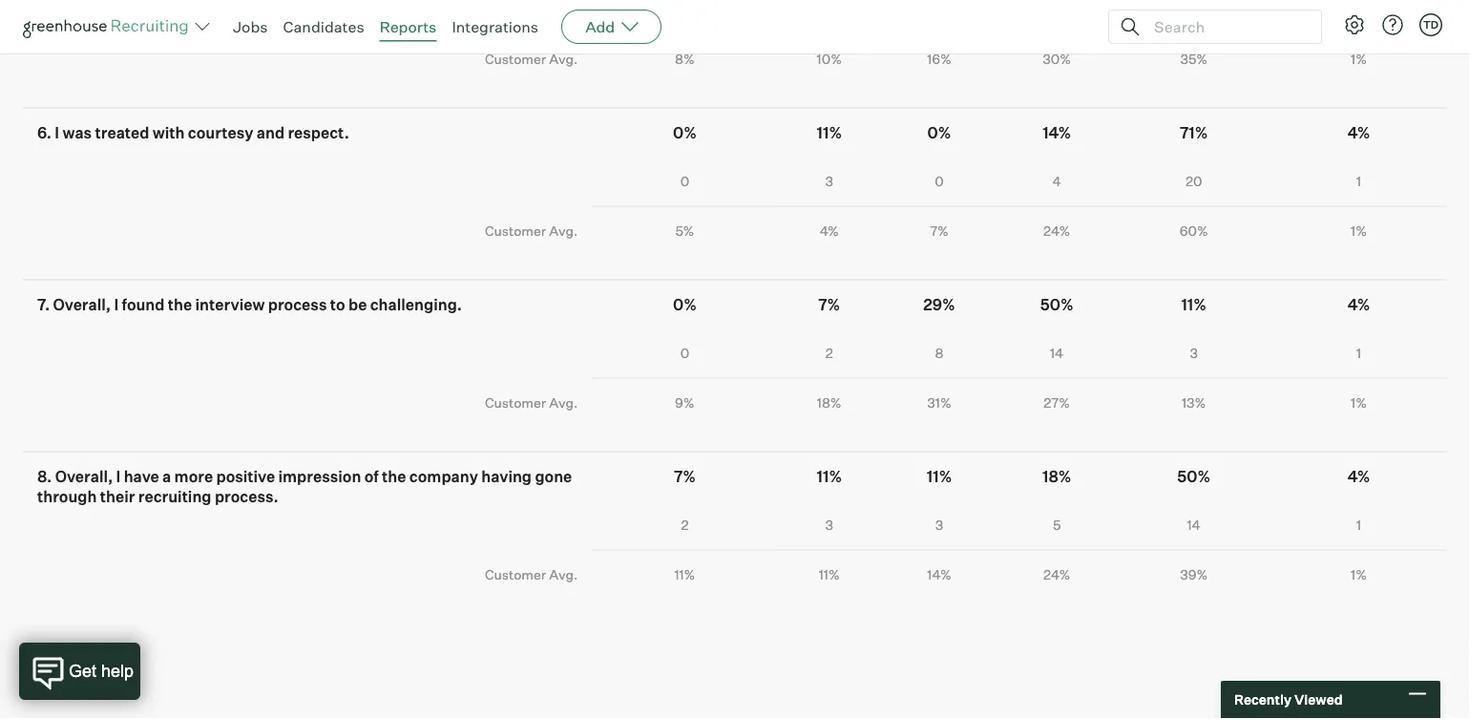 Task type: vqa. For each thing, say whether or not it's contained in the screenshot.
Created (Offer)
no



Task type: locate. For each thing, give the bounding box(es) containing it.
Search text field
[[1150, 13, 1304, 41]]

0 horizontal spatial 2
[[681, 517, 689, 534]]

the
[[168, 296, 192, 315], [382, 468, 406, 487]]

1 vertical spatial 18%
[[1043, 468, 1072, 487]]

0 horizontal spatial 14
[[1050, 345, 1064, 362]]

jobs link
[[233, 17, 268, 36]]

4 customer from the top
[[485, 566, 546, 583]]

challenging.
[[370, 296, 462, 315]]

9%
[[675, 395, 695, 412]]

a
[[162, 468, 171, 487]]

1 customer avg. from the top
[[485, 51, 578, 67]]

2 vertical spatial i
[[116, 468, 121, 487]]

8
[[1190, 2, 1199, 18], [935, 345, 944, 362]]

1
[[1357, 2, 1362, 18], [1357, 173, 1362, 190], [1357, 345, 1362, 362], [1357, 517, 1362, 534]]

8 up 35%
[[1190, 2, 1199, 18]]

0% down the 5%
[[673, 296, 697, 315]]

overall, inside 8. overall, i have a more positive impression of the company having gone through their recruiting process.
[[55, 468, 113, 487]]

24% for 14%
[[1044, 567, 1071, 584]]

i left found
[[114, 296, 119, 315]]

6. i was treated with courtesy and respect.
[[37, 124, 349, 143]]

1 vertical spatial i
[[114, 296, 119, 315]]

16%
[[927, 51, 952, 68]]

0% down '8%'
[[673, 124, 697, 143]]

5
[[1053, 517, 1061, 534]]

more
[[174, 468, 213, 487]]

4%
[[1348, 124, 1371, 143], [820, 223, 839, 240], [1348, 296, 1371, 315], [1348, 468, 1371, 487]]

0% for 11%
[[673, 124, 697, 143]]

27%
[[1044, 395, 1071, 412]]

0%
[[673, 124, 697, 143], [928, 124, 952, 143], [673, 296, 697, 315]]

avg. for 8%
[[549, 51, 578, 67]]

1 vertical spatial overall,
[[55, 468, 113, 487]]

2 customer avg. from the top
[[485, 223, 578, 239]]

1 vertical spatial 24%
[[1044, 567, 1071, 584]]

customer avg. for 5%
[[485, 223, 578, 239]]

overall, for 7.
[[53, 296, 111, 315]]

2 1 from the top
[[1357, 173, 1362, 190]]

1 horizontal spatial 7%
[[819, 296, 841, 315]]

customer avg. for 9%
[[485, 395, 578, 411]]

0
[[681, 173, 690, 190], [935, 173, 944, 190], [681, 345, 690, 362]]

candidates
[[283, 17, 364, 36]]

3 avg. from the top
[[549, 395, 578, 411]]

1 vertical spatial 7%
[[819, 296, 841, 315]]

overall,
[[53, 296, 111, 315], [55, 468, 113, 487]]

8 down 29%
[[935, 345, 944, 362]]

2 1% from the top
[[1351, 223, 1367, 240]]

i
[[55, 124, 59, 143], [114, 296, 119, 315], [116, 468, 121, 487]]

1 vertical spatial 2
[[681, 517, 689, 534]]

8%
[[675, 51, 695, 68]]

avg.
[[549, 51, 578, 67], [549, 223, 578, 239], [549, 395, 578, 411], [549, 566, 578, 583]]

1 horizontal spatial 18%
[[1043, 468, 1072, 487]]

2
[[826, 345, 833, 362], [681, 517, 689, 534]]

2 vertical spatial 7%
[[674, 468, 696, 487]]

0 horizontal spatial 7%
[[674, 468, 696, 487]]

2 avg. from the top
[[549, 223, 578, 239]]

3 customer from the top
[[485, 395, 546, 411]]

14 up the 27%
[[1050, 345, 1064, 362]]

0 horizontal spatial 18%
[[817, 395, 842, 412]]

1%
[[1351, 51, 1367, 68], [1351, 223, 1367, 240], [1351, 395, 1367, 412], [1351, 567, 1367, 584]]

14%
[[1043, 124, 1072, 143], [928, 567, 952, 584]]

0 horizontal spatial the
[[168, 296, 192, 315]]

0 vertical spatial the
[[168, 296, 192, 315]]

3
[[826, 173, 834, 190], [1190, 345, 1198, 362], [826, 517, 834, 534], [936, 517, 944, 534]]

4 1 from the top
[[1357, 517, 1362, 534]]

0 vertical spatial overall,
[[53, 296, 111, 315]]

71%
[[1180, 124, 1208, 143]]

7. overall, i found the interview process to be challenging.
[[37, 296, 462, 315]]

14
[[1050, 345, 1064, 362], [1188, 517, 1201, 534]]

1 avg. from the top
[[549, 51, 578, 67]]

i up their
[[116, 468, 121, 487]]

0 vertical spatial i
[[55, 124, 59, 143]]

0 vertical spatial 4
[[681, 2, 690, 18]]

4 customer avg. from the top
[[485, 566, 578, 583]]

4% for 71%
[[1348, 124, 1371, 143]]

1 for 20
[[1357, 173, 1362, 190]]

11%
[[817, 124, 842, 143], [1182, 296, 1207, 315], [817, 468, 842, 487], [927, 468, 952, 487], [675, 567, 696, 584], [819, 567, 840, 584]]

add button
[[562, 10, 662, 44]]

0 vertical spatial 14%
[[1043, 124, 1072, 143]]

overall, up through
[[55, 468, 113, 487]]

the right of
[[382, 468, 406, 487]]

customer
[[485, 51, 546, 67], [485, 223, 546, 239], [485, 395, 546, 411], [485, 566, 546, 583]]

1 vertical spatial 14
[[1188, 517, 1201, 534]]

company
[[410, 468, 478, 487]]

24%
[[1044, 223, 1071, 240], [1044, 567, 1071, 584]]

interview
[[195, 296, 265, 315]]

4 avg. from the top
[[549, 566, 578, 583]]

50%
[[1041, 296, 1074, 315], [1178, 468, 1211, 487]]

0 horizontal spatial 50%
[[1041, 296, 1074, 315]]

4 1% from the top
[[1351, 567, 1367, 584]]

add
[[586, 17, 615, 36]]

1 customer from the top
[[485, 51, 546, 67]]

1 horizontal spatial the
[[382, 468, 406, 487]]

having
[[481, 468, 532, 487]]

gone
[[535, 468, 572, 487]]

have
[[124, 468, 159, 487]]

0 horizontal spatial 4
[[681, 2, 690, 18]]

integrations link
[[452, 17, 539, 36]]

0 vertical spatial 7%
[[930, 223, 949, 240]]

greenhouse recruiting image
[[23, 15, 195, 38]]

3 customer avg. from the top
[[485, 395, 578, 411]]

recently viewed
[[1235, 691, 1343, 708]]

td button
[[1420, 13, 1443, 36]]

2 24% from the top
[[1044, 567, 1071, 584]]

8. overall, i have a more positive impression of the company having gone through their recruiting process.
[[37, 468, 572, 507]]

overall, right 7.
[[53, 296, 111, 315]]

1 horizontal spatial 2
[[826, 345, 833, 362]]

0% for 7%
[[673, 296, 697, 315]]

0 vertical spatial 50%
[[1041, 296, 1074, 315]]

4
[[681, 2, 690, 18], [1053, 173, 1062, 190]]

0 horizontal spatial 14%
[[928, 567, 952, 584]]

1 horizontal spatial 4
[[1053, 173, 1062, 190]]

14 up 39%
[[1188, 517, 1201, 534]]

customer avg.
[[485, 51, 578, 67], [485, 223, 578, 239], [485, 395, 578, 411], [485, 566, 578, 583]]

1 24% from the top
[[1044, 223, 1071, 240]]

0 for 2
[[681, 345, 690, 362]]

1 horizontal spatial 50%
[[1178, 468, 1211, 487]]

process
[[268, 296, 327, 315]]

1 1 from the top
[[1357, 2, 1362, 18]]

customer for 8%
[[485, 51, 546, 67]]

7%
[[930, 223, 949, 240], [819, 296, 841, 315], [674, 468, 696, 487]]

18%
[[817, 395, 842, 412], [1043, 468, 1072, 487]]

the right found
[[168, 296, 192, 315]]

1 vertical spatial 4
[[1053, 173, 1062, 190]]

1 vertical spatial 8
[[935, 345, 944, 362]]

60%
[[1180, 223, 1209, 240]]

courtesy
[[188, 124, 253, 143]]

0 horizontal spatial 8
[[935, 345, 944, 362]]

i inside 8. overall, i have a more positive impression of the company having gone through their recruiting process.
[[116, 468, 121, 487]]

1 horizontal spatial 14%
[[1043, 124, 1072, 143]]

1 horizontal spatial 8
[[1190, 2, 1199, 18]]

0 vertical spatial 24%
[[1044, 223, 1071, 240]]

2 customer from the top
[[485, 223, 546, 239]]

0 for 3
[[681, 173, 690, 190]]

29%
[[924, 296, 956, 315]]

1 horizontal spatial 14
[[1188, 517, 1201, 534]]

avg. for 9%
[[549, 395, 578, 411]]

1 vertical spatial the
[[382, 468, 406, 487]]

recently
[[1235, 691, 1292, 708]]

i right 6.
[[55, 124, 59, 143]]

avg. for 5%
[[549, 223, 578, 239]]

3 1 from the top
[[1357, 345, 1362, 362]]

td button
[[1416, 10, 1447, 40]]

1 1% from the top
[[1351, 51, 1367, 68]]

jobs
[[233, 17, 268, 36]]

with
[[153, 124, 185, 143]]

2 horizontal spatial 7%
[[930, 223, 949, 240]]

3 1% from the top
[[1351, 395, 1367, 412]]



Task type: describe. For each thing, give the bounding box(es) containing it.
recruiting
[[138, 488, 212, 507]]

configure image
[[1344, 13, 1367, 36]]

1 vertical spatial 14%
[[928, 567, 952, 584]]

the inside 8. overall, i have a more positive impression of the company having gone through their recruiting process.
[[382, 468, 406, 487]]

impression
[[278, 468, 361, 487]]

1 for 8
[[1357, 2, 1362, 18]]

i for 7.
[[114, 296, 119, 315]]

10%
[[817, 51, 842, 68]]

treated
[[95, 124, 149, 143]]

1% for 39%
[[1351, 567, 1367, 584]]

13%
[[1182, 395, 1206, 412]]

1% for 35%
[[1351, 51, 1367, 68]]

1 for 3
[[1357, 345, 1362, 362]]

through
[[37, 488, 97, 507]]

5%
[[676, 223, 695, 240]]

7.
[[37, 296, 50, 315]]

4% for 11%
[[1348, 296, 1371, 315]]

process.
[[215, 488, 279, 507]]

i for 8.
[[116, 468, 121, 487]]

30%
[[1043, 51, 1072, 68]]

1% for 13%
[[1351, 395, 1367, 412]]

found
[[122, 296, 165, 315]]

positive
[[216, 468, 275, 487]]

1% for 60%
[[1351, 223, 1367, 240]]

overall, for 8.
[[55, 468, 113, 487]]

0% down 16%
[[928, 124, 952, 143]]

35%
[[1181, 51, 1208, 68]]

24% for 7%
[[1044, 223, 1071, 240]]

8.
[[37, 468, 52, 487]]

td
[[1424, 18, 1439, 31]]

be
[[349, 296, 367, 315]]

avg. for 11%
[[549, 566, 578, 583]]

1 vertical spatial 50%
[[1178, 468, 1211, 487]]

31%
[[928, 395, 952, 412]]

39%
[[1181, 567, 1208, 584]]

their
[[100, 488, 135, 507]]

0 vertical spatial 14
[[1050, 345, 1064, 362]]

20
[[1186, 173, 1203, 190]]

customer for 5%
[[485, 223, 546, 239]]

customer avg. for 11%
[[485, 566, 578, 583]]

integrations
[[452, 17, 539, 36]]

1 for 14
[[1357, 517, 1362, 534]]

0 vertical spatial 2
[[826, 345, 833, 362]]

reports
[[380, 17, 437, 36]]

6.
[[37, 124, 52, 143]]

viewed
[[1295, 691, 1343, 708]]

customer for 11%
[[485, 566, 546, 583]]

0 vertical spatial 18%
[[817, 395, 842, 412]]

4% for 50%
[[1348, 468, 1371, 487]]

was
[[62, 124, 92, 143]]

customer avg. for 8%
[[485, 51, 578, 67]]

to
[[330, 296, 345, 315]]

of
[[365, 468, 379, 487]]

and
[[257, 124, 285, 143]]

reports link
[[380, 17, 437, 36]]

customer for 9%
[[485, 395, 546, 411]]

respect.
[[288, 124, 349, 143]]

candidates link
[[283, 17, 364, 36]]

0 vertical spatial 8
[[1190, 2, 1199, 18]]



